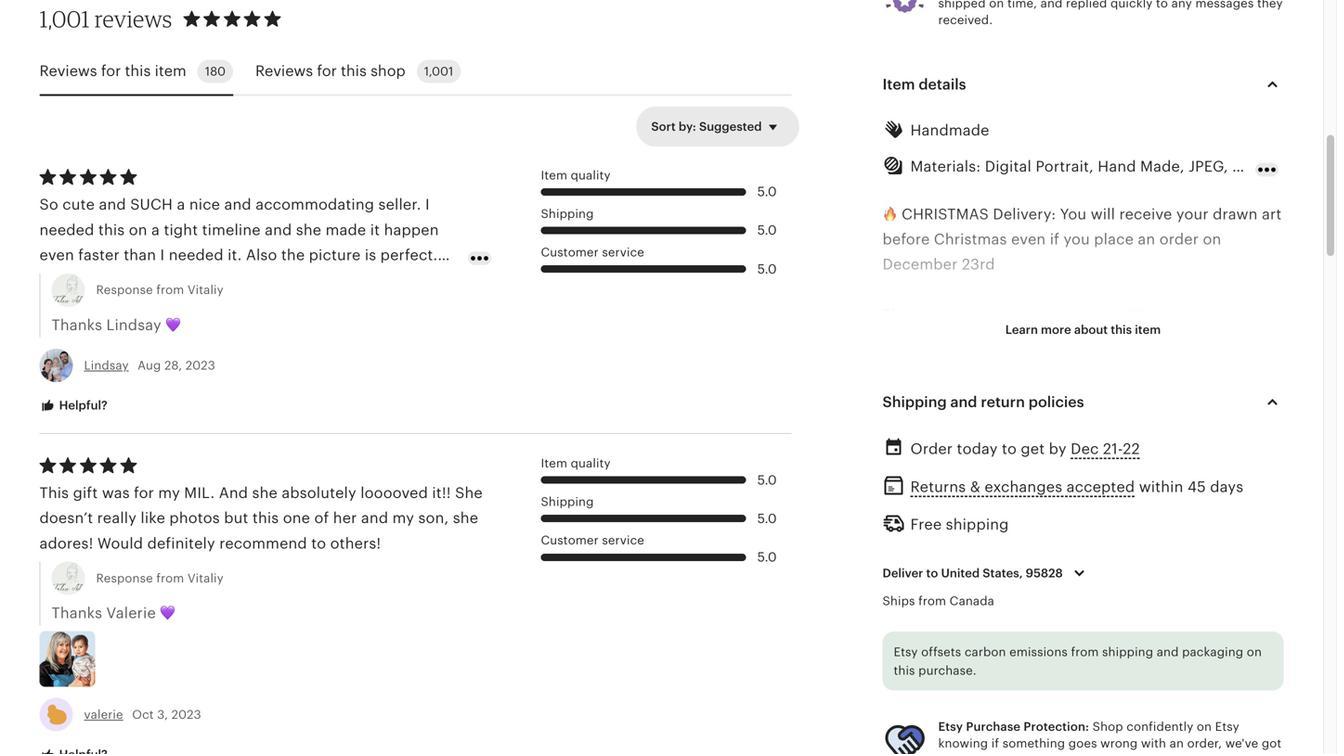 Task type: locate. For each thing, give the bounding box(es) containing it.
son, down it!!
[[418, 510, 449, 527]]

on inside 🔥 christmas delivery: you will receive your drawn art before christmas even if you place an order on december 23rd
[[1203, 231, 1221, 248]]

1 horizontal spatial even
[[1011, 231, 1046, 248]]

0 vertical spatial vitaliy
[[188, 283, 224, 297]]

- up the it
[[883, 559, 888, 576]]

service
[[602, 246, 644, 260], [602, 534, 644, 548]]

etsy down "remind"
[[894, 646, 918, 660]]

response from vitaliy for valerie
[[96, 572, 224, 586]]

1 vertical spatial customer service
[[541, 534, 644, 548]]

0 vertical spatial service
[[602, 246, 644, 260]]

valerie
[[106, 605, 156, 622]]

offsets
[[921, 646, 961, 660]]

1 service from the top
[[602, 246, 644, 260]]

tab list
[[39, 49, 792, 96]]

nice left 'packaging'
[[1138, 635, 1169, 652]]

2 customer from the top
[[541, 534, 599, 548]]

1 vertical spatial ♦️
[[883, 711, 890, 728]]

♦️ for ♦️ good idea for: - mother's day gift, - birthday present for mom from son, daughter, family, - christmas gift wife, husband, - valentines day gift from daughter, wife or family, - gift for your loved one. it will decorate the wall in his house and will always remind him of your love. do not miss the moment to make a nice gift to your loved ones.
[[883, 408, 890, 425]]

0 horizontal spatial item
[[155, 63, 186, 80]]

day down today
[[959, 458, 985, 475]]

much!
[[325, 298, 371, 314]]

0 vertical spatial she
[[296, 222, 321, 239]]

aug
[[138, 359, 161, 373]]

1 vertical spatial she
[[252, 485, 278, 502]]

1 horizontal spatial reviews
[[255, 63, 313, 80]]

one.
[[1025, 559, 1057, 576]]

2 thanks from the top
[[52, 605, 102, 622]]

looooved
[[360, 485, 428, 502]]

5 - from the top
[[883, 559, 888, 576]]

gift left was
[[73, 485, 98, 502]]

0 vertical spatial ♦️
[[883, 408, 890, 425]]

item inside dropdown button
[[1135, 323, 1161, 337]]

on inside etsy offsets carbon emissions from shipping and packaging on this purchase.
[[1247, 646, 1262, 660]]

and inside 'this gift was for my mil. and she absolutely looooved it!! she doesn't really like photos but this one of her and my son, she adores! would definitely recommend to others!'
[[361, 510, 388, 527]]

make inside this is a custom cartoon portrait. i'll make a personalized illustration for you from the photo you send.
[[1146, 307, 1185, 324]]

is down it
[[365, 247, 376, 264]]

etsy up knowing
[[938, 720, 963, 734]]

0 vertical spatial nice
[[189, 197, 220, 213]]

from down also
[[252, 272, 287, 289]]

so cute and such a nice and accommodating seller. i needed this on a tight timeline and she made it happen even faster than i needed it. also the picture is perfect. i've ordered similar drawings from other sellers and this one is definitely the best. thank you so much!
[[39, 197, 442, 314]]

christmas inside ♦️ good idea for: - mother's day gift, - birthday present for mom from son, daughter, family, - christmas gift wife, husband, - valentines day gift from daughter, wife or family, - gift for your loved one. it will decorate the wall in his house and will always remind him of your love. do not miss the moment to make a nice gift to your loved ones.
[[892, 509, 965, 526]]

1 vertical spatial my
[[392, 510, 414, 527]]

1 - from the top
[[883, 458, 888, 475]]

a
[[177, 197, 185, 213], [151, 222, 160, 239], [932, 307, 940, 324], [1189, 307, 1197, 324], [1126, 635, 1134, 652]]

♦️ good idea for: - mother's day gift, - birthday present for mom from son, daughter, family, - christmas gift wife, husband, - valentines day gift from daughter, wife or family, - gift for your loved one. it will decorate the wall in his house and will always remind him of your love. do not miss the moment to make a nice gift to your loved ones.
[[883, 408, 1276, 677]]

1 horizontal spatial this
[[883, 307, 912, 324]]

protection:
[[1024, 720, 1089, 734]]

♦️ ♦️100% guarantee i guarantee you will love the illustration!
[[883, 711, 1171, 753]]

2 horizontal spatial etsy
[[1215, 720, 1239, 734]]

christmas up valentines
[[892, 509, 965, 526]]

0 horizontal spatial loved
[[883, 660, 922, 677]]

make right 'i'll'
[[1146, 307, 1185, 324]]

wall
[[1022, 585, 1051, 601]]

2 - from the top
[[883, 484, 888, 500]]

2 ♦️ from the top
[[883, 711, 890, 728]]

lindsay down thanks lindsay 💜
[[84, 359, 129, 373]]

1 response from the top
[[96, 283, 153, 297]]

vitaliy down photos
[[188, 572, 224, 586]]

learn more about this item
[[1005, 323, 1161, 337]]

is down ordered
[[71, 298, 82, 314]]

will down deliver
[[897, 585, 921, 601]]

1 vertical spatial son,
[[418, 510, 449, 527]]

1 horizontal spatial of
[[969, 610, 984, 627]]

1 vertical spatial definitely
[[147, 536, 215, 552]]

shipping inside dropdown button
[[883, 394, 947, 411]]

purchases
[[1083, 754, 1143, 755]]

0 horizontal spatial she
[[252, 485, 278, 502]]

from inside etsy offsets carbon emissions from shipping and packaging on this purchase.
[[1071, 646, 1099, 660]]

cute
[[62, 197, 95, 213]]

1 horizontal spatial 1,001
[[424, 64, 453, 78]]

1 vertical spatial response from vitaliy
[[96, 572, 224, 586]]

all
[[1019, 754, 1033, 755]]

1 vertical spatial service
[[602, 534, 644, 548]]

1 vertical spatial one
[[283, 510, 310, 527]]

suggested
[[699, 120, 762, 133]]

this for this is a custom cartoon portrait. i'll make a personalized illustration for you from the photo you send.
[[883, 307, 912, 324]]

0 horizontal spatial if
[[991, 737, 999, 751]]

my down the looooved
[[392, 510, 414, 527]]

1 vertical spatial vitaliy
[[188, 572, 224, 586]]

loved left one.
[[982, 559, 1021, 576]]

on
[[129, 222, 147, 239], [1203, 231, 1221, 248], [1247, 646, 1262, 660], [1197, 720, 1212, 734]]

1 vitaliy from the top
[[188, 283, 224, 297]]

she
[[296, 222, 321, 239], [252, 485, 278, 502], [453, 510, 478, 527]]

4 5.0 from the top
[[757, 473, 777, 488]]

and left return
[[950, 394, 977, 411]]

1 quality from the top
[[571, 168, 611, 182]]

from down like
[[156, 572, 184, 586]]

definitely up thanks lindsay 💜
[[86, 298, 154, 314]]

1 horizontal spatial loved
[[982, 559, 1021, 576]]

1,001 right the shop
[[424, 64, 453, 78]]

1 vertical spatial 1,001
[[424, 64, 453, 78]]

1 vertical spatial item
[[541, 168, 567, 182]]

2 vitaliy from the top
[[188, 572, 224, 586]]

christmas
[[934, 231, 1007, 248], [892, 509, 965, 526]]

2023 for lindsay aug 28, 2023
[[185, 359, 215, 373]]

1 horizontal spatial one
[[283, 510, 310, 527]]

even inside so cute and such a nice and accommodating seller. i needed this on a tight timeline and she made it happen even faster than i needed it. also the picture is perfect. i've ordered similar drawings from other sellers and this one is definitely the best. thank you so much!
[[39, 247, 74, 264]]

1 vertical spatial shipping
[[883, 394, 947, 411]]

i
[[425, 197, 430, 213], [160, 247, 165, 264], [883, 736, 887, 753]]

etsy up we've
[[1215, 720, 1239, 734]]

2 quality from the top
[[571, 457, 611, 471]]

0 vertical spatial i
[[425, 197, 430, 213]]

confidently
[[1127, 720, 1193, 734]]

exchanges
[[985, 479, 1062, 496]]

0 vertical spatial item
[[883, 76, 915, 93]]

nice up tight
[[189, 197, 220, 213]]

lindsay aug 28, 2023
[[84, 359, 215, 373]]

etsy inside etsy offsets carbon emissions from shipping and packaging on this purchase.
[[894, 646, 918, 660]]

love
[[1028, 736, 1058, 753]]

free
[[910, 517, 942, 533]]

day down free shipping
[[971, 534, 997, 551]]

an inside shop confidently on etsy knowing if something goes wrong with an order, we've got your back for all eligible purchases —
[[1170, 737, 1184, 751]]

love.
[[1024, 610, 1059, 627]]

0 vertical spatial thanks
[[52, 317, 102, 334]]

an
[[1138, 231, 1155, 248], [1170, 737, 1184, 751]]

2 item quality from the top
[[541, 457, 611, 471]]

0 horizontal spatial make
[[1083, 635, 1122, 652]]

handmade
[[910, 122, 989, 139]]

i right than
[[160, 247, 165, 264]]

daughter, down husband,
[[1069, 534, 1139, 551]]

1 vertical spatial item
[[1135, 323, 1161, 337]]

accommodating
[[256, 197, 374, 213]]

back
[[968, 754, 996, 755]]

1 customer from the top
[[541, 246, 599, 260]]

0 vertical spatial shipping
[[541, 207, 594, 221]]

customer service for thanks   valerie 💜
[[541, 534, 644, 548]]

guarantee
[[891, 736, 965, 753]]

recommend
[[219, 536, 307, 552]]

2 vertical spatial she
[[453, 510, 478, 527]]

if down delivery:
[[1050, 231, 1059, 248]]

1 vertical spatial loved
[[883, 660, 922, 677]]

on up order,
[[1197, 720, 1212, 734]]

for inside this is a custom cartoon portrait. i'll make a personalized illustration for you from the photo you send.
[[1060, 332, 1081, 349]]

0 horizontal spatial nice
[[189, 197, 220, 213]]

a down house
[[1126, 635, 1134, 652]]

- up deliver
[[883, 534, 888, 551]]

1 ♦️ from the top
[[883, 408, 890, 425]]

0 horizontal spatial this
[[39, 485, 69, 502]]

it
[[883, 585, 893, 601]]

seller.
[[378, 197, 421, 213]]

4 - from the top
[[883, 534, 888, 551]]

this inside this is a custom cartoon portrait. i'll make a personalized illustration for you from the photo you send.
[[883, 307, 912, 324]]

reviews right 180
[[255, 63, 313, 80]]

the up 'eligible'
[[1062, 736, 1086, 753]]

cartoon
[[1002, 307, 1059, 324]]

0 vertical spatial son,
[[1120, 484, 1150, 500]]

from inside this is a custom cartoon portrait. i'll make a personalized illustration for you from the photo you send.
[[1115, 332, 1150, 349]]

2 vertical spatial item
[[541, 457, 567, 471]]

1 reviews from the left
[[39, 63, 97, 80]]

she
[[455, 485, 483, 502]]

quality for thanks lindsay 💜
[[571, 168, 611, 182]]

service for thanks   valerie 💜
[[602, 534, 644, 548]]

the inside ♦️ ♦️100% guarantee i guarantee you will love the illustration!
[[1062, 736, 1086, 753]]

gift inside 'this gift was for my mil. and she absolutely looooved it!! she doesn't really like photos but this one of her and my son, she adores! would definitely recommend to others!'
[[73, 485, 98, 502]]

2 customer service from the top
[[541, 534, 644, 548]]

the down the states, on the bottom right
[[994, 585, 1018, 601]]

reviews down 1,001 reviews on the top left of page
[[39, 63, 97, 80]]

learn more about this item button
[[991, 313, 1175, 347]]

0 horizontal spatial even
[[39, 247, 74, 264]]

tight
[[164, 222, 198, 239]]

0 vertical spatial christmas
[[934, 231, 1007, 248]]

jpeg,
[[1189, 158, 1228, 175]]

i left guarantee
[[883, 736, 887, 753]]

than
[[124, 247, 156, 264]]

from right emissions
[[1071, 646, 1099, 660]]

1 response from vitaliy from the top
[[96, 283, 224, 297]]

0 vertical spatial my
[[158, 485, 180, 502]]

1 vertical spatial i
[[160, 247, 165, 264]]

with
[[1141, 737, 1166, 751]]

response from vitaliy up valerie
[[96, 572, 224, 586]]

and
[[219, 485, 248, 502]]

0 vertical spatial item quality
[[541, 168, 611, 182]]

your up order
[[1176, 206, 1209, 223]]

0 vertical spatial loved
[[982, 559, 1021, 576]]

the left photo
[[1154, 332, 1177, 349]]

loved down 'do'
[[883, 660, 922, 677]]

ships from canada
[[883, 595, 994, 609]]

him
[[938, 610, 965, 627]]

or
[[1177, 534, 1192, 551]]

1 horizontal spatial daughter,
[[1154, 484, 1224, 500]]

lindsay up aug
[[106, 317, 161, 334]]

she right and
[[252, 485, 278, 502]]

2 horizontal spatial i
[[883, 736, 887, 753]]

family, right 45
[[1228, 484, 1276, 500]]

2 service from the top
[[602, 534, 644, 548]]

1 5.0 from the top
[[757, 184, 777, 199]]

doesn't
[[39, 510, 93, 527]]

0 vertical spatial 💜
[[165, 317, 180, 334]]

will up the place
[[1091, 206, 1115, 223]]

one down i've
[[39, 298, 67, 314]]

is inside this is a custom cartoon portrait. i'll make a personalized illustration for you from the photo you send.
[[916, 307, 928, 324]]

from up him
[[918, 595, 946, 609]]

1,001 for 1,001 reviews
[[39, 5, 90, 32]]

0 horizontal spatial an
[[1138, 231, 1155, 248]]

by:
[[679, 120, 696, 133]]

1 vertical spatial customer
[[541, 534, 599, 548]]

0 vertical spatial 2023
[[185, 359, 215, 373]]

from inside so cute and such a nice and accommodating seller. i needed this on a tight timeline and she made it happen even faster than i needed it. also the picture is perfect. i've ordered similar drawings from other sellers and this one is definitely the best. thank you so much!
[[252, 272, 287, 289]]

0 vertical spatial customer
[[541, 246, 599, 260]]

make inside ♦️ good idea for: - mother's day gift, - birthday present for mom from son, daughter, family, - christmas gift wife, husband, - valentines day gift from daughter, wife or family, - gift for your loved one. it will decorate the wall in his house and will always remind him of your love. do not miss the moment to make a nice gift to your loved ones.
[[1083, 635, 1122, 652]]

my up like
[[158, 485, 180, 502]]

1,001 reviews
[[39, 5, 172, 32]]

0 vertical spatial this
[[883, 307, 912, 324]]

more
[[1041, 323, 1071, 337]]

this down perfect.
[[416, 272, 442, 289]]

0 vertical spatial response from vitaliy
[[96, 283, 224, 297]]

2 vertical spatial shipping
[[541, 496, 594, 509]]

this inside 'this gift was for my mil. and she absolutely looooved it!! she doesn't really like photos but this one of her and my son, she adores! would definitely recommend to others!'
[[39, 485, 69, 502]]

2 horizontal spatial she
[[453, 510, 478, 527]]

1 horizontal spatial nice
[[1138, 635, 1169, 652]]

i right seller.
[[425, 197, 430, 213]]

0 vertical spatial definitely
[[86, 298, 154, 314]]

1,001 left reviews
[[39, 5, 90, 32]]

even down delivery:
[[1011, 231, 1046, 248]]

0 vertical spatial shipping
[[946, 517, 1009, 533]]

for inside shop confidently on etsy knowing if something goes wrong with an order, we've got your back for all eligible purchases —
[[999, 754, 1016, 755]]

response from vitaliy for lindsay
[[96, 283, 224, 297]]

this up personalized
[[883, 307, 912, 324]]

0 horizontal spatial son,
[[418, 510, 449, 527]]

to left united
[[926, 567, 938, 581]]

order
[[910, 441, 953, 458]]

shipping down house
[[1102, 646, 1153, 660]]

💜 up 28,
[[165, 317, 180, 334]]

0 vertical spatial one
[[39, 298, 67, 314]]

response down would
[[96, 572, 153, 586]]

on inside so cute and such a nice and accommodating seller. i needed this on a tight timeline and she made it happen even faster than i needed it. also the picture is perfect. i've ordered similar drawings from other sellers and this one is definitely the best. thank you so much!
[[129, 222, 147, 239]]

thanks
[[52, 317, 102, 334], [52, 605, 102, 622]]

you left so
[[274, 298, 300, 314]]

needed down cute
[[39, 222, 94, 239]]

like
[[141, 510, 165, 527]]

make down house
[[1083, 635, 1122, 652]]

she down she on the bottom
[[453, 510, 478, 527]]

will inside ♦️ ♦️100% guarantee i guarantee you will love the illustration!
[[999, 736, 1024, 753]]

perfect.
[[380, 247, 438, 264]]

item left 180
[[155, 63, 186, 80]]

♦️ inside ♦️ good idea for: - mother's day gift, - birthday present for mom from son, daughter, family, - christmas gift wife, husband, - valentines day gift from daughter, wife or family, - gift for your loved one. it will decorate the wall in his house and will always remind him of your love. do not miss the moment to make a nice gift to your loved ones.
[[883, 408, 890, 425]]

an right with
[[1170, 737, 1184, 751]]

shipping down the present
[[946, 517, 1009, 533]]

reviews for reviews for this shop
[[255, 63, 313, 80]]

family,
[[1228, 484, 1276, 500], [1196, 534, 1244, 551]]

this right about
[[1111, 323, 1132, 337]]

1 item quality from the top
[[541, 168, 611, 182]]

husband,
[[1037, 509, 1104, 526]]

💜 right valerie
[[160, 605, 175, 622]]

eligible
[[1036, 754, 1079, 755]]

your inside 🔥 christmas delivery: you will receive your drawn art before christmas even if you place an order on december 23rd
[[1176, 206, 1209, 223]]

1 horizontal spatial etsy
[[938, 720, 963, 734]]

0 horizontal spatial 1,001
[[39, 5, 90, 32]]

idea
[[946, 408, 980, 425]]

1 vertical spatial thanks
[[52, 605, 102, 622]]

you inside ♦️ ♦️100% guarantee i guarantee you will love the illustration!
[[969, 736, 995, 753]]

an inside 🔥 christmas delivery: you will receive your drawn art before christmas even if you place an order on december 23rd
[[1138, 231, 1155, 248]]

dec
[[1071, 441, 1099, 458]]

item left photo
[[1135, 323, 1161, 337]]

1 vertical spatial needed
[[169, 247, 224, 264]]

shipping inside etsy offsets carbon emissions from shipping and packaging on this purchase.
[[1102, 646, 1153, 660]]

you right photo
[[1228, 332, 1255, 349]]

the up other
[[281, 247, 305, 264]]

0 horizontal spatial my
[[158, 485, 180, 502]]

1 vertical spatial response
[[96, 572, 153, 586]]

1 vertical spatial make
[[1083, 635, 1122, 652]]

your down knowing
[[938, 754, 965, 755]]

2 horizontal spatial is
[[916, 307, 928, 324]]

the inside this is a custom cartoon portrait. i'll make a personalized illustration for you from the photo you send.
[[1154, 332, 1177, 349]]

♦️ inside ♦️ ♦️100% guarantee i guarantee you will love the illustration!
[[883, 711, 890, 728]]

of
[[314, 510, 329, 527], [969, 610, 984, 627]]

house
[[1097, 585, 1141, 601]]

response from vitaliy
[[96, 283, 224, 297], [96, 572, 224, 586]]

of inside ♦️ good idea for: - mother's day gift, - birthday present for mom from son, daughter, family, - christmas gift wife, husband, - valentines day gift from daughter, wife or family, - gift for your loved one. it will decorate the wall in his house and will always remind him of your love. do not miss the moment to make a nice gift to your loved ones.
[[969, 610, 984, 627]]

sort
[[651, 120, 676, 133]]

2 response from vitaliy from the top
[[96, 572, 224, 586]]

1 customer service from the top
[[541, 246, 644, 260]]

helpful? button
[[26, 389, 121, 423]]

one down "absolutely"
[[283, 510, 310, 527]]

good
[[894, 408, 942, 425]]

1 horizontal spatial item
[[1135, 323, 1161, 337]]

deliver
[[883, 567, 923, 581]]

and inside dropdown button
[[950, 394, 977, 411]]

vitaliy up the best. at the top of page
[[188, 283, 224, 297]]

etsy inside shop confidently on etsy knowing if something goes wrong with an order, we've got your back for all eligible purchases —
[[1215, 720, 1239, 734]]

0 horizontal spatial needed
[[39, 222, 94, 239]]

this down reviews
[[125, 63, 151, 80]]

0 vertical spatial daughter,
[[1154, 484, 1224, 500]]

2 response from the top
[[96, 572, 153, 586]]

the down similar
[[159, 298, 182, 314]]

item quality for thanks   valerie 💜
[[541, 457, 611, 471]]

1 horizontal spatial son,
[[1120, 484, 1150, 500]]

♦️
[[883, 408, 890, 425], [883, 711, 890, 728]]

0 horizontal spatial etsy
[[894, 646, 918, 660]]

ordered
[[68, 272, 126, 289]]

and right her
[[361, 510, 388, 527]]

for inside 'this gift was for my mil. and she absolutely looooved it!! she doesn't really like photos but this one of her and my son, she adores! would definitely recommend to others!'
[[134, 485, 154, 502]]

1 vertical spatial item quality
[[541, 457, 611, 471]]

for:
[[883, 433, 907, 450]]

on inside shop confidently on etsy knowing if something goes wrong with an order, we've got your back for all eligible purchases —
[[1197, 720, 1212, 734]]

to left others!
[[311, 536, 326, 552]]

in
[[1055, 585, 1068, 601]]

and left 'packaging'
[[1157, 646, 1179, 660]]

1,001 inside tab list
[[424, 64, 453, 78]]

nice
[[189, 197, 220, 213], [1138, 635, 1169, 652]]

0 vertical spatial item
[[155, 63, 186, 80]]

1 vertical spatial 💜
[[160, 605, 175, 622]]

etsy for etsy offsets carbon emissions from shipping and packaging on this purchase.
[[894, 646, 918, 660]]

shipping and return policies
[[883, 394, 1084, 411]]

family, right or on the right
[[1196, 534, 1244, 551]]

1 horizontal spatial i
[[425, 197, 430, 213]]

etsy for etsy purchase protection:
[[938, 720, 963, 734]]

0 vertical spatial of
[[314, 510, 329, 527]]

1 horizontal spatial if
[[1050, 231, 1059, 248]]

customer for thanks lindsay 💜
[[541, 246, 599, 260]]

valentines
[[892, 534, 967, 551]]

will down etsy purchase protection:
[[999, 736, 1024, 753]]

day
[[959, 458, 985, 475], [971, 534, 997, 551]]

order today to get by dec 21-22
[[910, 441, 1140, 458]]

response from vitaliy down than
[[96, 283, 224, 297]]

a up tight
[[177, 197, 185, 213]]

thank
[[226, 298, 270, 314]]

son, inside 'this gift was for my mil. and she absolutely looooved it!! she doesn't really like photos but this one of her and my son, she adores! would definitely recommend to others!'
[[418, 510, 449, 527]]

reviews
[[39, 63, 97, 80], [255, 63, 313, 80]]

- left "birthday"
[[883, 484, 888, 500]]

0 vertical spatial customer service
[[541, 246, 644, 260]]

she inside so cute and such a nice and accommodating seller. i needed this on a tight timeline and she made it happen even faster than i needed it. also the picture is perfect. i've ordered similar drawings from other sellers and this one is definitely the best. thank you so much!
[[296, 222, 321, 239]]

she down accommodating
[[296, 222, 321, 239]]

2 reviews from the left
[[255, 63, 313, 80]]

tab list containing reviews for this item
[[39, 49, 792, 96]]

even up i've
[[39, 247, 74, 264]]

1 vertical spatial an
[[1170, 737, 1184, 751]]

1 thanks from the top
[[52, 317, 102, 334]]

shipping for thanks lindsay 💜
[[541, 207, 594, 221]]

reviews for reviews for this item
[[39, 63, 97, 80]]

is up personalized
[[916, 307, 928, 324]]

item quality
[[541, 168, 611, 182], [541, 457, 611, 471]]

gift up confidently
[[1173, 635, 1198, 652]]

and up also
[[265, 222, 292, 239]]

vitaliy for thanks   valerie 💜
[[188, 572, 224, 586]]

portrait.
[[1063, 307, 1122, 324]]

a up photo
[[1189, 307, 1197, 324]]

and inside ♦️ good idea for: - mother's day gift, - birthday present for mom from son, daughter, family, - christmas gift wife, husband, - valentines day gift from daughter, wife or family, - gift for your loved one. it will decorate the wall in his house and will always remind him of your love. do not miss the moment to make a nice gift to your loved ones.
[[1145, 585, 1172, 601]]

etsy purchase protection:
[[938, 720, 1089, 734]]

1 vertical spatial christmas
[[892, 509, 965, 526]]

0 vertical spatial response
[[96, 283, 153, 297]]

0 horizontal spatial of
[[314, 510, 329, 527]]

lindsay link
[[84, 359, 129, 373]]

thanks down ordered
[[52, 317, 102, 334]]

carbon
[[965, 646, 1006, 660]]

free shipping
[[910, 517, 1009, 533]]

0 vertical spatial make
[[1146, 307, 1185, 324]]



Task type: vqa. For each thing, say whether or not it's contained in the screenshot.
carbon at the right bottom of page
yes



Task type: describe. For each thing, give the bounding box(es) containing it.
so
[[304, 298, 321, 314]]

custom
[[944, 307, 998, 324]]

days
[[1210, 479, 1244, 496]]

before
[[883, 231, 930, 248]]

materials:
[[910, 158, 981, 175]]

shop
[[1093, 720, 1123, 734]]

from up husband,
[[1081, 484, 1116, 500]]

a left tight
[[151, 222, 160, 239]]

materials: digital portrait, hand made, jpeg, pdf
[[910, 158, 1260, 175]]

thanks for thanks   valerie 💜
[[52, 605, 102, 622]]

canada
[[950, 595, 994, 609]]

thanks for thanks lindsay 💜
[[52, 317, 102, 334]]

gift down wife,
[[1001, 534, 1026, 551]]

this inside etsy offsets carbon emissions from shipping and packaging on this purchase.
[[894, 664, 915, 678]]

one inside 'this gift was for my mil. and she absolutely looooved it!! she doesn't really like photos but this one of her and my son, she adores! would definitely recommend to others!'
[[283, 510, 310, 527]]

delivery:
[[993, 206, 1056, 223]]

even inside 🔥 christmas delivery: you will receive your drawn art before christmas even if you place an order on december 23rd
[[1011, 231, 1046, 248]]

definitely inside so cute and such a nice and accommodating seller. i needed this on a tight timeline and she made it happen even faster than i needed it. also the picture is perfect. i've ordered similar drawings from other sellers and this one is definitely the best. thank you so much!
[[86, 298, 154, 314]]

policies
[[1029, 394, 1084, 411]]

send.
[[883, 357, 922, 374]]

to down always
[[1202, 635, 1217, 652]]

vitaliy for thanks lindsay 💜
[[188, 283, 224, 297]]

item quality for thanks lindsay 💜
[[541, 168, 611, 182]]

item for thanks   valerie 💜
[[541, 457, 567, 471]]

0 vertical spatial day
[[959, 458, 985, 475]]

5 5.0 from the top
[[757, 512, 777, 526]]

1 horizontal spatial my
[[392, 510, 414, 527]]

her
[[333, 510, 357, 527]]

valerie
[[84, 709, 123, 722]]

and right cute
[[99, 197, 126, 213]]

gift,
[[989, 458, 1018, 475]]

the right miss
[[972, 635, 995, 652]]

180
[[205, 64, 226, 78]]

response for valerie
[[96, 572, 153, 586]]

if inside 🔥 christmas delivery: you will receive your drawn art before christmas even if you place an order on december 23rd
[[1050, 231, 1059, 248]]

—
[[1146, 754, 1157, 755]]

you inside 🔥 christmas delivery: you will receive your drawn art before christmas even if you place an order on december 23rd
[[1064, 231, 1090, 248]]

illustration!
[[1090, 736, 1171, 753]]

2 5.0 from the top
[[757, 223, 777, 238]]

absolutely
[[282, 485, 356, 502]]

this for this gift was for my mil. and she absolutely looooved it!! she doesn't really like photos but this one of her and my son, she adores! would definitely recommend to others!
[[39, 485, 69, 502]]

others!
[[330, 536, 381, 552]]

3,
[[157, 709, 168, 722]]

response for lindsay
[[96, 283, 153, 297]]

this up faster
[[98, 222, 125, 239]]

your down always
[[1221, 635, 1254, 652]]

about
[[1074, 323, 1108, 337]]

place
[[1094, 231, 1134, 248]]

💜 for thanks lindsay 💜
[[165, 317, 180, 334]]

it
[[370, 222, 380, 239]]

shipping for thanks   valerie 💜
[[541, 496, 594, 509]]

3 5.0 from the top
[[757, 262, 777, 277]]

deliver to united states, 95828
[[883, 567, 1063, 581]]

from up one.
[[1030, 534, 1065, 551]]

0 vertical spatial needed
[[39, 222, 94, 239]]

similar
[[130, 272, 178, 289]]

drawings
[[182, 272, 248, 289]]

1 vertical spatial lindsay
[[84, 359, 129, 373]]

one inside so cute and such a nice and accommodating seller. i needed this on a tight timeline and she made it happen even faster than i needed it. also the picture is perfect. i've ordered similar drawings from other sellers and this one is definitely the best. thank you so much!
[[39, 298, 67, 314]]

💜 for thanks   valerie 💜
[[160, 605, 175, 622]]

returns & exchanges accepted within 45 days
[[910, 479, 1244, 496]]

to inside 'this gift was for my mil. and she absolutely looooved it!! she doesn't really like photos but this one of her and my son, she adores! would definitely recommend to others!'
[[311, 536, 326, 552]]

will inside 🔥 christmas delivery: you will receive your drawn art before christmas even if you place an order on december 23rd
[[1091, 206, 1115, 223]]

wrong
[[1100, 737, 1138, 751]]

it!!
[[432, 485, 451, 502]]

mother's
[[892, 458, 955, 475]]

it.
[[228, 247, 242, 264]]

view details of this review photo by valerie image
[[39, 632, 95, 688]]

son, inside ♦️ good idea for: - mother's day gift, - birthday present for mom from son, daughter, family, - christmas gift wife, husband, - valentines day gift from daughter, wife or family, - gift for your loved one. it will decorate the wall in his house and will always remind him of your love. do not miss the moment to make a nice gift to your loved ones.
[[1120, 484, 1150, 500]]

shop
[[371, 63, 406, 80]]

get
[[1021, 441, 1045, 458]]

order
[[1159, 231, 1199, 248]]

and down perfect.
[[384, 272, 411, 289]]

to inside dropdown button
[[926, 567, 938, 581]]

your up "moment"
[[988, 610, 1020, 627]]

would
[[97, 536, 143, 552]]

a inside ♦️ good idea for: - mother's day gift, - birthday present for mom from son, daughter, family, - christmas gift wife, husband, - valentines day gift from daughter, wife or family, - gift for your loved one. it will decorate the wall in his house and will always remind him of your love. do not miss the moment to make a nice gift to your loved ones.
[[1126, 635, 1134, 652]]

will left always
[[1176, 585, 1201, 601]]

1 vertical spatial day
[[971, 534, 997, 551]]

1,001 for 1,001
[[424, 64, 453, 78]]

sort by: suggested button
[[637, 107, 798, 146]]

22
[[1123, 441, 1140, 458]]

wife
[[1143, 534, 1173, 551]]

a up personalized
[[932, 307, 940, 324]]

45
[[1187, 479, 1206, 496]]

service for thanks lindsay 💜
[[602, 246, 644, 260]]

you inside so cute and such a nice and accommodating seller. i needed this on a tight timeline and she made it happen even faster than i needed it. also the picture is perfect. i've ordered similar drawings from other sellers and this one is definitely the best. thank you so much!
[[274, 298, 300, 314]]

gift up the it
[[892, 559, 917, 576]]

1 vertical spatial family,
[[1196, 534, 1244, 551]]

your up decorate
[[945, 559, 978, 576]]

helpful?
[[56, 399, 108, 413]]

such
[[130, 197, 173, 213]]

0 horizontal spatial i
[[160, 247, 165, 264]]

3 - from the top
[[883, 509, 888, 526]]

thanks   valerie 💜
[[52, 605, 175, 622]]

nice inside ♦️ good idea for: - mother's day gift, - birthday present for mom from son, daughter, family, - christmas gift wife, husband, - valentines day gift from daughter, wife or family, - gift for your loved one. it will decorate the wall in his house and will always remind him of your love. do not miss the moment to make a nice gift to your loved ones.
[[1138, 635, 1169, 652]]

timeline
[[202, 222, 261, 239]]

was
[[102, 485, 130, 502]]

2023 for valerie oct 3, 2023
[[171, 709, 201, 722]]

23rd
[[962, 256, 995, 273]]

0 horizontal spatial daughter,
[[1069, 534, 1139, 551]]

0 vertical spatial lindsay
[[106, 317, 161, 334]]

remind
[[883, 610, 934, 627]]

best.
[[186, 298, 222, 314]]

december
[[883, 256, 958, 273]]

and inside etsy offsets carbon emissions from shipping and packaging on this purchase.
[[1157, 646, 1179, 660]]

🔥
[[883, 206, 898, 223]]

0 horizontal spatial shipping
[[946, 517, 1009, 533]]

item inside tab list
[[155, 63, 186, 80]]

to right "moment"
[[1064, 635, 1079, 652]]

customer for thanks   valerie 💜
[[541, 534, 599, 548]]

adores!
[[39, 536, 93, 552]]

0 horizontal spatial is
[[71, 298, 82, 314]]

1 horizontal spatial needed
[[169, 247, 224, 264]]

♦️ for ♦️ ♦️100% guarantee i guarantee you will love the illustration!
[[883, 711, 890, 728]]

♦️100%
[[894, 711, 941, 728]]

guarantee
[[945, 711, 1035, 728]]

your inside shop confidently on etsy knowing if something goes wrong with an order, we've got your back for all eligible purchases —
[[938, 754, 965, 755]]

valerie link
[[84, 709, 123, 722]]

art
[[1262, 206, 1282, 223]]

always
[[1205, 585, 1253, 601]]

by
[[1049, 441, 1067, 458]]

to up gift,
[[1002, 441, 1017, 458]]

you down portrait.
[[1085, 332, 1111, 349]]

of inside 'this gift was for my mil. and she absolutely looooved it!! she doesn't really like photos but this one of her and my son, she adores! would definitely recommend to others!'
[[314, 510, 329, 527]]

photos
[[169, 510, 220, 527]]

return
[[981, 394, 1025, 411]]

this inside dropdown button
[[1111, 323, 1132, 337]]

digital
[[985, 158, 1032, 175]]

quality for thanks   valerie 💜
[[571, 457, 611, 471]]

pdf
[[1232, 158, 1260, 175]]

6 5.0 from the top
[[757, 550, 777, 565]]

his
[[1072, 585, 1093, 601]]

shipping and return policies button
[[866, 380, 1300, 425]]

purchase
[[966, 720, 1021, 734]]

thanks lindsay 💜
[[52, 317, 180, 334]]

item inside dropdown button
[[883, 76, 915, 93]]

customer service for thanks lindsay 💜
[[541, 246, 644, 260]]

this gift was for my mil. and she absolutely looooved it!! she doesn't really like photos but this one of her and my son, she adores! would definitely recommend to others!
[[39, 485, 483, 552]]

receive
[[1119, 206, 1172, 223]]

shop confidently on etsy knowing if something goes wrong with an order, we've got your back for all eligible purchases —
[[938, 720, 1282, 755]]

and up timeline at the top left of the page
[[224, 197, 251, 213]]

this left the shop
[[341, 63, 367, 80]]

1 horizontal spatial is
[[365, 247, 376, 264]]

definitely inside 'this gift was for my mil. and she absolutely looooved it!! she doesn't really like photos but this one of her and my son, she adores! would definitely recommend to others!'
[[147, 536, 215, 552]]

if inside shop confidently on etsy knowing if something goes wrong with an order, we've got your back for all eligible purchases —
[[991, 737, 999, 751]]

we've
[[1225, 737, 1258, 751]]

returns
[[910, 479, 966, 496]]

item for thanks lindsay 💜
[[541, 168, 567, 182]]

states,
[[983, 567, 1023, 581]]

christmas inside 🔥 christmas delivery: you will receive your drawn art before christmas even if you place an order on december 23rd
[[934, 231, 1007, 248]]

nice inside so cute and such a nice and accommodating seller. i needed this on a tight timeline and she made it happen even faster than i needed it. also the picture is perfect. i've ordered similar drawings from other sellers and this one is definitely the best. thank you so much!
[[189, 197, 220, 213]]

21-
[[1103, 441, 1123, 458]]

mom
[[1040, 484, 1077, 500]]

i inside ♦️ ♦️100% guarantee i guarantee you will love the illustration!
[[883, 736, 887, 753]]

this inside 'this gift was for my mil. and she absolutely looooved it!! she doesn't really like photos but this one of her and my son, she adores! would definitely recommend to others!'
[[252, 510, 279, 527]]

birthday
[[892, 484, 952, 500]]

within
[[1139, 479, 1183, 496]]

gift down the present
[[969, 509, 994, 526]]

other
[[291, 272, 330, 289]]

95828
[[1026, 567, 1063, 581]]

0 vertical spatial family,
[[1228, 484, 1276, 500]]

packaging
[[1182, 646, 1244, 660]]

from down tight
[[156, 283, 184, 297]]

you
[[1060, 206, 1087, 223]]



